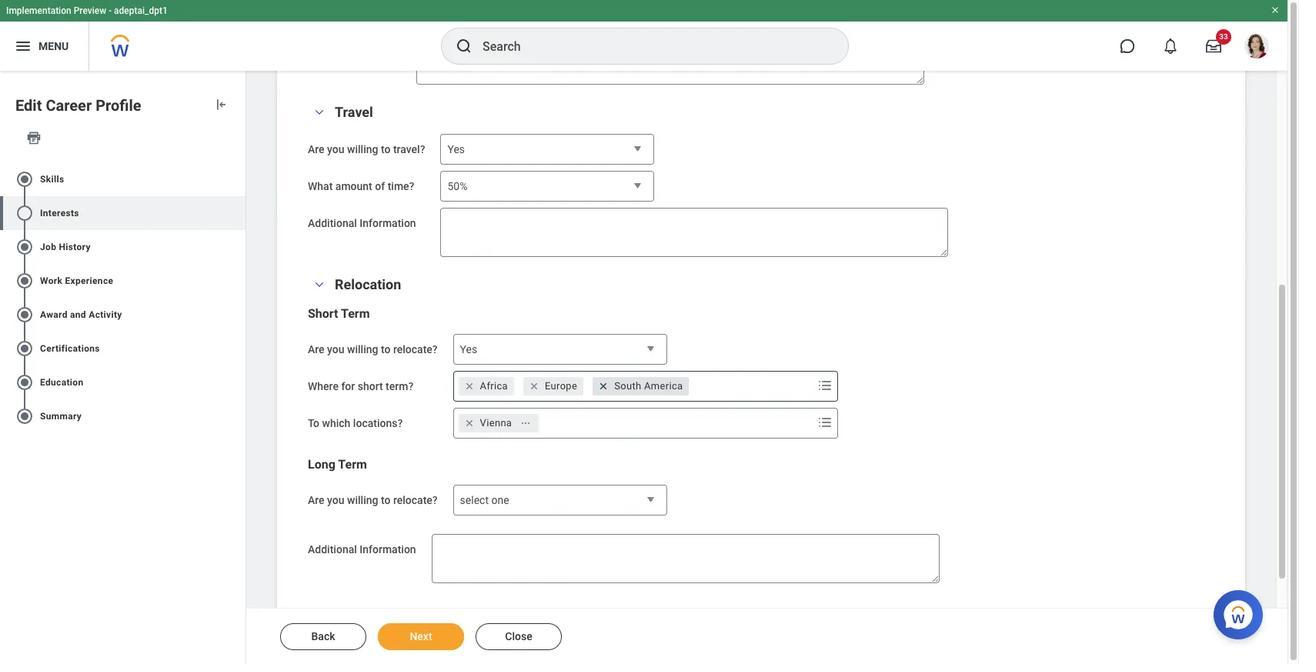 Task type: describe. For each thing, give the bounding box(es) containing it.
what amount of time?
[[308, 180, 415, 193]]

time?
[[388, 180, 415, 193]]

interests link
[[0, 196, 246, 230]]

yes button for travel?
[[441, 134, 655, 166]]

are for what amount of time?
[[308, 143, 325, 156]]

where for short term?
[[308, 380, 414, 393]]

print image
[[26, 130, 42, 145]]

travel group
[[308, 103, 1215, 257]]

travel?
[[393, 143, 425, 156]]

additional information text field inside relocation group
[[432, 534, 940, 584]]

activity
[[89, 309, 122, 320]]

menu banner
[[0, 0, 1288, 71]]

to for time?
[[381, 143, 391, 156]]

back
[[311, 631, 335, 643]]

action bar region
[[253, 608, 1288, 665]]

job history
[[40, 242, 91, 252]]

you inside long term group
[[327, 494, 345, 507]]

additional information inside relocation group
[[308, 544, 416, 556]]

europe
[[545, 380, 578, 392]]

relocate? for select one
[[393, 494, 438, 507]]

inbox large image
[[1207, 39, 1222, 54]]

search image
[[455, 37, 474, 55]]

radio custom image for job history
[[15, 238, 34, 256]]

experience
[[65, 276, 113, 286]]

chevron down image
[[310, 280, 329, 290]]

term?
[[386, 380, 414, 393]]

items selected list box
[[454, 373, 814, 400]]

term for short term
[[341, 306, 370, 321]]

term for long term
[[338, 457, 367, 472]]

work experience link
[[0, 264, 246, 298]]

certifications
[[40, 343, 100, 354]]

Career Interests text field
[[417, 35, 924, 84]]

back button
[[280, 624, 367, 651]]

information for additional information 'text box' inside the relocation group
[[360, 544, 416, 556]]

award and activity link
[[0, 298, 246, 332]]

are for where for short term?
[[308, 343, 325, 356]]

additional for additional information 'text box' in the travel group
[[308, 217, 357, 229]]

of
[[375, 180, 385, 193]]

radio custom image for summary
[[15, 407, 34, 426]]

willing for amount
[[347, 143, 378, 156]]

close
[[505, 631, 533, 643]]

notifications large image
[[1164, 39, 1179, 54]]

information for additional information 'text box' in the travel group
[[360, 217, 416, 229]]

skills
[[40, 174, 64, 185]]

summary
[[40, 411, 82, 422]]

what
[[308, 180, 333, 193]]

are inside long term group
[[308, 494, 325, 507]]

vienna, press delete to clear value. option
[[459, 414, 539, 433]]

work experience
[[40, 276, 113, 286]]

work
[[40, 276, 63, 286]]

short term
[[308, 306, 370, 321]]

job
[[40, 242, 56, 252]]

select
[[460, 494, 489, 507]]

locations?
[[353, 417, 403, 430]]

x small image
[[596, 379, 612, 394]]

you for where
[[327, 343, 345, 356]]

travel button
[[335, 104, 373, 120]]

award and activity
[[40, 309, 122, 320]]

relocation
[[335, 276, 401, 293]]

50%
[[448, 180, 468, 193]]

radio custom image for work experience
[[15, 272, 34, 290]]

error image for interests
[[230, 204, 246, 222]]

to inside long term group
[[381, 494, 391, 507]]

south america, press delete to clear value. option
[[593, 377, 690, 396]]

next button
[[378, 624, 464, 651]]

error image for certifications
[[230, 339, 246, 358]]

preview
[[74, 5, 106, 16]]

europe, press delete to clear value. option
[[524, 377, 584, 396]]

and
[[70, 309, 86, 320]]

profile logan mcneil image
[[1245, 34, 1270, 62]]

south
[[615, 380, 642, 392]]

which
[[322, 417, 351, 430]]

vienna
[[480, 417, 512, 429]]

long term group
[[308, 457, 1215, 517]]

education
[[40, 377, 84, 388]]

you for what
[[327, 143, 345, 156]]

next
[[410, 631, 432, 643]]

additional information inside travel group
[[308, 217, 416, 229]]

long term button
[[308, 457, 367, 472]]

interests
[[40, 208, 79, 219]]

certifications link
[[0, 332, 246, 366]]



Task type: vqa. For each thing, say whether or not it's contained in the screenshot.
top OVERVIEW
no



Task type: locate. For each thing, give the bounding box(es) containing it.
1 relocate? from the top
[[393, 343, 438, 356]]

radio custom image left 'interests'
[[15, 204, 34, 222]]

error image for work experience
[[230, 272, 246, 290]]

0 vertical spatial are you willing to relocate?
[[308, 343, 438, 356]]

2 error image from the top
[[230, 204, 246, 222]]

willing
[[347, 143, 378, 156], [347, 343, 378, 356], [347, 494, 378, 507]]

are you willing to travel?
[[308, 143, 425, 156]]

yes up 50%
[[448, 143, 465, 156]]

edit
[[15, 96, 42, 115]]

are you willing to relocate? inside long term group
[[308, 494, 438, 507]]

travel
[[335, 104, 373, 120]]

2 radio custom image from the top
[[15, 272, 34, 290]]

select one
[[460, 494, 509, 507]]

africa element
[[480, 380, 508, 393]]

error image inside work experience link
[[230, 272, 246, 290]]

3 error image from the top
[[230, 272, 246, 290]]

3 error image from the top
[[230, 407, 246, 426]]

error image inside job history link
[[230, 238, 246, 256]]

chevron down image
[[310, 107, 329, 118]]

to inside short term group
[[381, 343, 391, 356]]

3 radio custom image from the top
[[15, 373, 34, 392]]

1 willing from the top
[[347, 143, 378, 156]]

relocate? inside short term group
[[393, 343, 438, 356]]

x small image for vienna
[[462, 416, 477, 431]]

information inside relocation group
[[360, 544, 416, 556]]

error image for history
[[230, 238, 246, 256]]

yes inside travel group
[[448, 143, 465, 156]]

3 are from the top
[[308, 494, 325, 507]]

x small image inside africa, press delete to clear value. option
[[462, 379, 477, 394]]

2 error image from the top
[[230, 306, 246, 324]]

where
[[308, 380, 339, 393]]

list
[[0, 156, 246, 440]]

south america
[[615, 380, 683, 392]]

radio custom image inside job history link
[[15, 238, 34, 256]]

edit career profile
[[15, 96, 141, 115]]

x small image left africa element on the left bottom
[[462, 379, 477, 394]]

are down chevron down image
[[308, 143, 325, 156]]

1 vertical spatial relocate?
[[393, 494, 438, 507]]

you inside travel group
[[327, 143, 345, 156]]

relocation group
[[308, 276, 1215, 584]]

additional information
[[308, 217, 416, 229], [308, 544, 416, 556]]

error image inside summary link
[[230, 407, 246, 426]]

america
[[645, 380, 683, 392]]

2 vertical spatial error image
[[230, 407, 246, 426]]

0 vertical spatial additional information
[[308, 217, 416, 229]]

0 vertical spatial additional
[[308, 217, 357, 229]]

3 to from the top
[[381, 494, 391, 507]]

1 radio custom image from the top
[[15, 204, 34, 222]]

0 vertical spatial to
[[381, 143, 391, 156]]

information inside travel group
[[360, 217, 416, 229]]

1 information from the top
[[360, 217, 416, 229]]

x small image for africa
[[462, 379, 477, 394]]

yes button inside short term group
[[453, 334, 667, 366]]

additional for additional information 'text box' inside the relocation group
[[308, 544, 357, 556]]

radio custom image inside work experience link
[[15, 272, 34, 290]]

radio custom image left education
[[15, 373, 34, 392]]

award
[[40, 309, 68, 320]]

radio custom image for skills
[[15, 170, 34, 189]]

additional
[[308, 217, 357, 229], [308, 544, 357, 556]]

1 to from the top
[[381, 143, 391, 156]]

radio custom image inside skills link
[[15, 170, 34, 189]]

2 relocate? from the top
[[393, 494, 438, 507]]

2 you from the top
[[327, 343, 345, 356]]

you inside short term group
[[327, 343, 345, 356]]

-
[[109, 5, 112, 16]]

radio custom image left award
[[15, 306, 34, 324]]

for
[[341, 380, 355, 393]]

you down "long term" button
[[327, 494, 345, 507]]

willing up where for short term?
[[347, 343, 378, 356]]

2 information from the top
[[360, 544, 416, 556]]

1 vertical spatial term
[[338, 457, 367, 472]]

vienna element
[[480, 417, 512, 430]]

error image inside education 'link'
[[230, 373, 246, 392]]

yes for are you willing to relocate?
[[460, 343, 478, 356]]

radio custom image left certifications at bottom
[[15, 339, 34, 358]]

are you willing to relocate? inside short term group
[[308, 343, 438, 356]]

related actions image
[[521, 418, 532, 429]]

0 vertical spatial yes button
[[441, 134, 655, 166]]

0 vertical spatial willing
[[347, 143, 378, 156]]

0 vertical spatial term
[[341, 306, 370, 321]]

33
[[1220, 32, 1229, 41]]

Search Workday  search field
[[483, 29, 817, 63]]

error image for skills
[[230, 170, 246, 189]]

select one button
[[453, 485, 667, 517]]

1 vertical spatial yes
[[460, 343, 478, 356]]

additional inside travel group
[[308, 217, 357, 229]]

3 willing from the top
[[347, 494, 378, 507]]

1 error image from the top
[[230, 170, 246, 189]]

to
[[308, 417, 320, 430]]

yes button
[[441, 134, 655, 166], [453, 334, 667, 366]]

0 vertical spatial additional information text field
[[441, 208, 949, 257]]

education link
[[0, 366, 246, 399]]

are inside travel group
[[308, 143, 325, 156]]

relocate?
[[393, 343, 438, 356], [393, 494, 438, 507]]

2 prompts image from the top
[[816, 414, 834, 432]]

error image
[[230, 238, 246, 256], [230, 306, 246, 324], [230, 407, 246, 426]]

x small image for europe
[[527, 379, 542, 394]]

yes button for relocate?
[[453, 334, 667, 366]]

skills link
[[0, 162, 246, 196]]

4 radio custom image from the top
[[15, 407, 34, 426]]

profile
[[96, 96, 141, 115]]

1 prompts image from the top
[[816, 377, 834, 395]]

2 to from the top
[[381, 343, 391, 356]]

2 vertical spatial you
[[327, 494, 345, 507]]

justify image
[[14, 37, 32, 55]]

africa
[[480, 380, 508, 392]]

3 radio custom image from the top
[[15, 306, 34, 324]]

additional inside relocation group
[[308, 544, 357, 556]]

radio custom image left job
[[15, 238, 34, 256]]

4 error image from the top
[[230, 339, 246, 358]]

close environment banner image
[[1271, 5, 1281, 15]]

1 error image from the top
[[230, 238, 246, 256]]

radio custom image inside summary link
[[15, 407, 34, 426]]

relocate? inside long term group
[[393, 494, 438, 507]]

job history link
[[0, 230, 246, 264]]

are down short
[[308, 343, 325, 356]]

short
[[308, 306, 338, 321]]

1 vertical spatial to
[[381, 343, 391, 356]]

1 vertical spatial additional information text field
[[432, 534, 940, 584]]

radio custom image
[[15, 204, 34, 222], [15, 238, 34, 256], [15, 373, 34, 392], [15, 407, 34, 426]]

career
[[46, 96, 92, 115]]

4 radio custom image from the top
[[15, 339, 34, 358]]

to inside travel group
[[381, 143, 391, 156]]

x small image
[[462, 379, 477, 394], [527, 379, 542, 394], [462, 416, 477, 431]]

error image for education
[[230, 373, 246, 392]]

2 vertical spatial are
[[308, 494, 325, 507]]

willing down long term
[[347, 494, 378, 507]]

south america element
[[615, 380, 683, 393]]

yes
[[448, 143, 465, 156], [460, 343, 478, 356]]

0 vertical spatial information
[[360, 217, 416, 229]]

to for term?
[[381, 343, 391, 356]]

willing up what amount of time?
[[347, 143, 378, 156]]

1 vertical spatial yes button
[[453, 334, 667, 366]]

list containing skills
[[0, 156, 246, 440]]

2 vertical spatial to
[[381, 494, 391, 507]]

willing inside short term group
[[347, 343, 378, 356]]

menu
[[39, 40, 69, 52]]

2 are from the top
[[308, 343, 325, 356]]

1 are from the top
[[308, 143, 325, 156]]

error image inside skills link
[[230, 170, 246, 189]]

transformation import image
[[213, 97, 229, 112]]

1 vertical spatial additional
[[308, 544, 357, 556]]

are
[[308, 143, 325, 156], [308, 343, 325, 356], [308, 494, 325, 507]]

adeptai_dpt1
[[114, 5, 168, 16]]

relocate? up term?
[[393, 343, 438, 356]]

short term button
[[308, 306, 370, 321]]

are you willing to relocate? down long term
[[308, 494, 438, 507]]

error image for and
[[230, 306, 246, 324]]

you up what
[[327, 143, 345, 156]]

yes inside short term group
[[460, 343, 478, 356]]

prompts image for where for short term?
[[816, 377, 834, 395]]

history
[[59, 242, 91, 252]]

error image
[[230, 170, 246, 189], [230, 204, 246, 222], [230, 272, 246, 290], [230, 339, 246, 358], [230, 373, 246, 392]]

yes button up 50% popup button
[[441, 134, 655, 166]]

radio custom image for certifications
[[15, 339, 34, 358]]

5 error image from the top
[[230, 373, 246, 392]]

1 additional from the top
[[308, 217, 357, 229]]

implementation preview -   adeptai_dpt1
[[6, 5, 168, 16]]

africa, press delete to clear value. option
[[459, 377, 514, 396]]

error image inside interests "link"
[[230, 204, 246, 222]]

50% button
[[441, 171, 655, 203]]

radio custom image
[[15, 170, 34, 189], [15, 272, 34, 290], [15, 306, 34, 324], [15, 339, 34, 358]]

1 vertical spatial additional information
[[308, 544, 416, 556]]

2 willing from the top
[[347, 343, 378, 356]]

radio custom image for education
[[15, 373, 34, 392]]

term right long
[[338, 457, 367, 472]]

x small image left "vienna" element
[[462, 416, 477, 431]]

2 radio custom image from the top
[[15, 238, 34, 256]]

summary link
[[0, 399, 246, 433]]

you down short term button
[[327, 343, 345, 356]]

radio custom image for award and activity
[[15, 306, 34, 324]]

information
[[360, 217, 416, 229], [360, 544, 416, 556]]

x small image left europe element
[[527, 379, 542, 394]]

short term group
[[308, 306, 1215, 439]]

1 vertical spatial willing
[[347, 343, 378, 356]]

radio custom image left summary at the bottom left
[[15, 407, 34, 426]]

term down 'relocation' button
[[341, 306, 370, 321]]

europe element
[[545, 380, 578, 393]]

amount
[[336, 180, 373, 193]]

one
[[492, 494, 509, 507]]

relocate? left select
[[393, 494, 438, 507]]

implementation
[[6, 5, 71, 16]]

2 are you willing to relocate? from the top
[[308, 494, 438, 507]]

willing inside long term group
[[347, 494, 378, 507]]

willing inside travel group
[[347, 143, 378, 156]]

menu button
[[0, 22, 89, 71]]

0 vertical spatial relocate?
[[393, 343, 438, 356]]

term
[[341, 306, 370, 321], [338, 457, 367, 472]]

radio custom image left skills
[[15, 170, 34, 189]]

additional information text field inside travel group
[[441, 208, 949, 257]]

radio custom image inside certifications link
[[15, 339, 34, 358]]

yes button up europe
[[453, 334, 667, 366]]

1 you from the top
[[327, 143, 345, 156]]

Additional Information text field
[[441, 208, 949, 257], [432, 534, 940, 584]]

are you willing to relocate? for select one
[[308, 494, 438, 507]]

0 vertical spatial prompts image
[[816, 377, 834, 395]]

to
[[381, 143, 391, 156], [381, 343, 391, 356], [381, 494, 391, 507]]

radio custom image left work on the top left of the page
[[15, 272, 34, 290]]

error image inside certifications link
[[230, 339, 246, 358]]

you
[[327, 143, 345, 156], [327, 343, 345, 356], [327, 494, 345, 507]]

yes button inside travel group
[[441, 134, 655, 166]]

0 vertical spatial are
[[308, 143, 325, 156]]

relocation button
[[335, 276, 401, 293]]

willing for for
[[347, 343, 378, 356]]

1 vertical spatial are
[[308, 343, 325, 356]]

1 vertical spatial are you willing to relocate?
[[308, 494, 438, 507]]

1 vertical spatial you
[[327, 343, 345, 356]]

1 additional information from the top
[[308, 217, 416, 229]]

radio custom image for interests
[[15, 204, 34, 222]]

1 radio custom image from the top
[[15, 170, 34, 189]]

long term
[[308, 457, 367, 472]]

relocate? for yes
[[393, 343, 438, 356]]

33 button
[[1197, 29, 1232, 63]]

to which locations?
[[308, 417, 403, 430]]

are you willing to relocate?
[[308, 343, 438, 356], [308, 494, 438, 507]]

1 vertical spatial information
[[360, 544, 416, 556]]

prompts image for to which locations?
[[816, 414, 834, 432]]

are inside short term group
[[308, 343, 325, 356]]

x small image inside europe, press delete to clear value. option
[[527, 379, 542, 394]]

0 vertical spatial error image
[[230, 238, 246, 256]]

short
[[358, 380, 383, 393]]

2 additional information from the top
[[308, 544, 416, 556]]

prompts image
[[816, 377, 834, 395], [816, 414, 834, 432]]

yes for are you willing to travel?
[[448, 143, 465, 156]]

are you willing to relocate? up the short
[[308, 343, 438, 356]]

yes up africa, press delete to clear value. option
[[460, 343, 478, 356]]

0 vertical spatial you
[[327, 143, 345, 156]]

1 are you willing to relocate? from the top
[[308, 343, 438, 356]]

are you willing to relocate? for yes
[[308, 343, 438, 356]]

error image inside award and activity link
[[230, 306, 246, 324]]

2 additional from the top
[[308, 544, 357, 556]]

long
[[308, 457, 336, 472]]

1 vertical spatial prompts image
[[816, 414, 834, 432]]

0 vertical spatial yes
[[448, 143, 465, 156]]

2 vertical spatial willing
[[347, 494, 378, 507]]

1 vertical spatial error image
[[230, 306, 246, 324]]

close button
[[476, 624, 562, 651]]

3 you from the top
[[327, 494, 345, 507]]

are down long
[[308, 494, 325, 507]]



